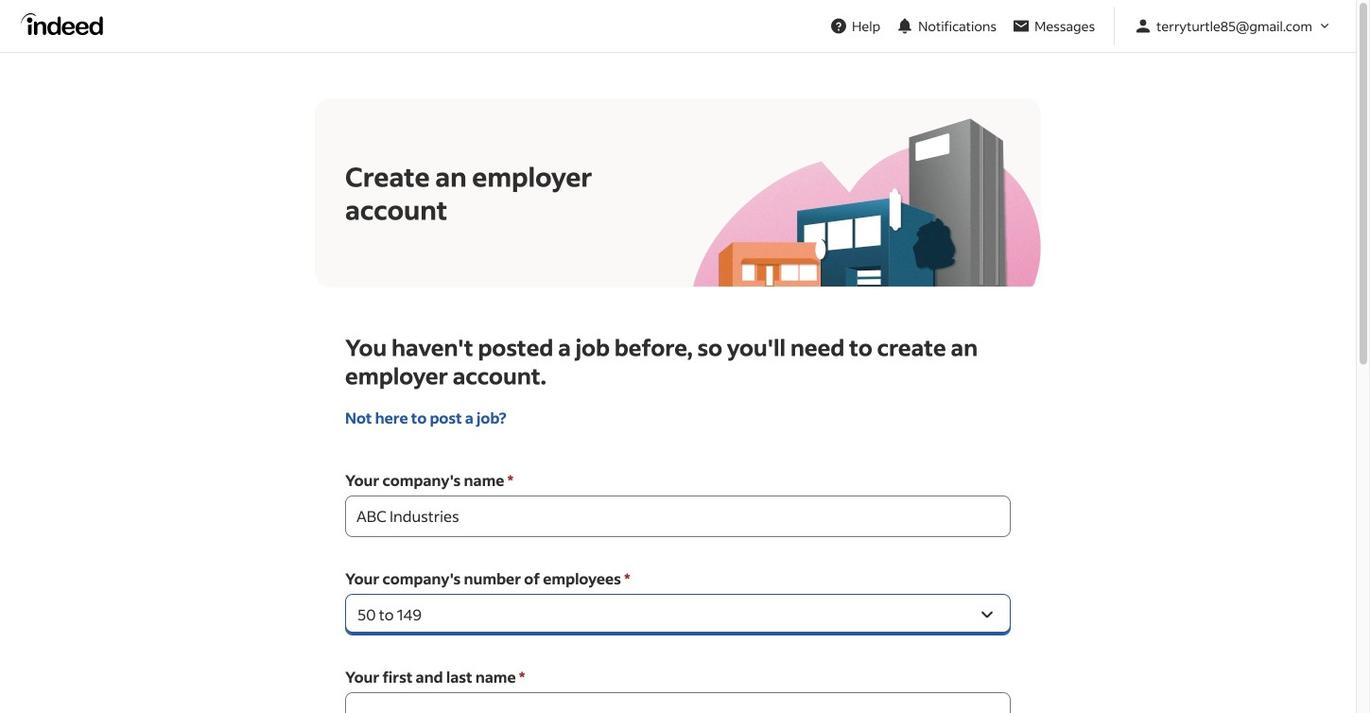 Task type: locate. For each thing, give the bounding box(es) containing it.
Your first and last name field
[[345, 692, 1011, 713]]

None field
[[345, 496, 1011, 537]]



Task type: vqa. For each thing, say whether or not it's contained in the screenshot.
the right The Interviews
no



Task type: describe. For each thing, give the bounding box(es) containing it.
indeed home image
[[21, 13, 112, 35]]



